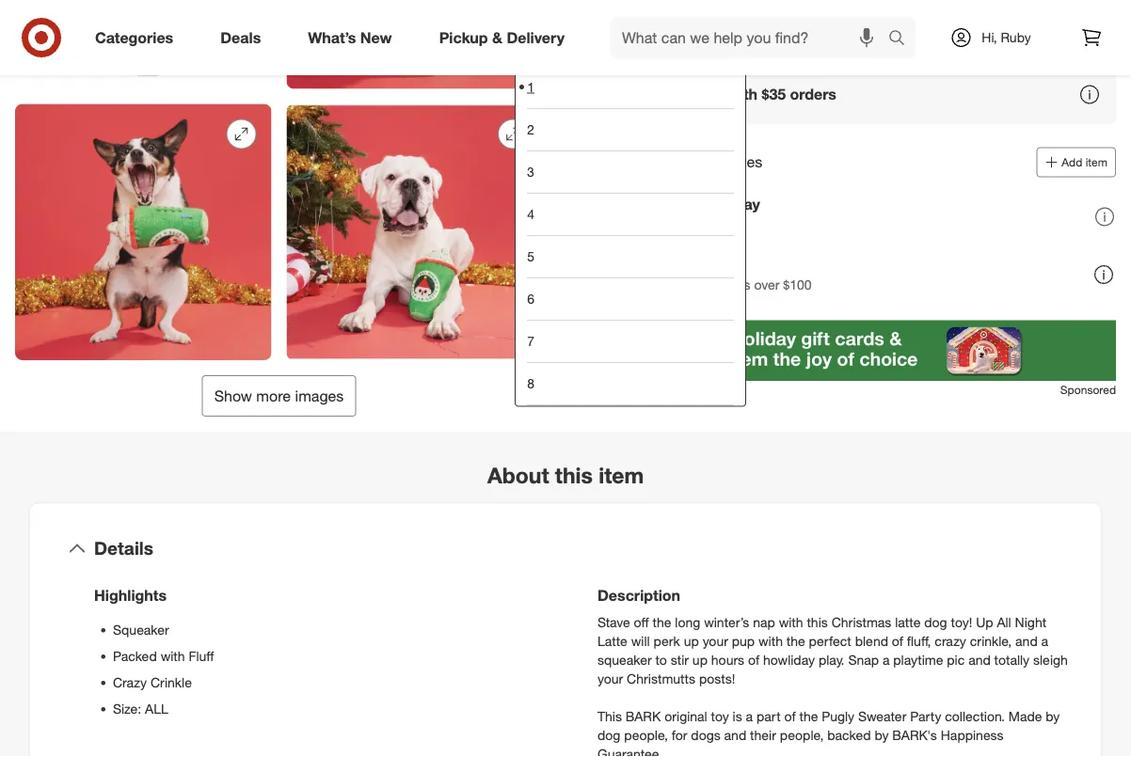 Task type: describe. For each thing, give the bounding box(es) containing it.
a inside this bark original toy is a part of the pugly sweater party collection. made by dog people, for dogs and their people, backed by bark's happiness guarantee.
[[746, 708, 753, 725]]

sweater
[[858, 708, 907, 725]]

affirm
[[656, 277, 690, 293]]

bark up all night latte dog toy, 3 of 7 image
[[287, 0, 543, 89]]

hi,
[[982, 29, 997, 46]]

dog inside this bark original toy is a part of the pugly sweater party collection. made by dog people, for dogs and their people, backed by bark's happiness guarantee.
[[598, 727, 621, 744]]

is
[[733, 708, 742, 725]]

about
[[487, 462, 549, 488]]

their
[[750, 727, 776, 744]]

what's new
[[308, 28, 392, 47]]

8 link
[[527, 362, 734, 404]]

toy!
[[951, 614, 973, 631]]

only ships with $35 orders
[[649, 85, 837, 104]]

details button
[[45, 519, 1086, 579]]

description
[[598, 587, 680, 605]]

save 5% every day
[[626, 195, 760, 213]]

0 horizontal spatial item
[[599, 462, 644, 488]]

3 link
[[527, 150, 734, 192]]

1 horizontal spatial and
[[969, 652, 991, 668]]

show more images
[[214, 387, 344, 405]]

posts!
[[699, 671, 735, 687]]

packed with fluff
[[113, 648, 214, 665]]

2 link
[[527, 108, 734, 150]]

play.
[[819, 652, 845, 668]]

only ships with $35 orders button
[[588, 64, 1116, 125]]

made
[[1009, 708, 1042, 725]]

with down nap
[[759, 633, 783, 650]]

qty
[[601, 19, 624, 38]]

pickup
[[439, 28, 488, 47]]

over
[[754, 277, 780, 293]]

stir
[[671, 652, 689, 668]]

highlights
[[94, 587, 167, 605]]

crinkle,
[[970, 633, 1012, 650]]

&
[[492, 28, 503, 47]]

dog inside stave off the long winter's nap with this christmas latte dog toy! up all night latte will perk up your pup with the perfect blend of fluff, crazy crinkle, and a squeaker to stir up hours of howliday play. snap a playtime pic and totally sleigh your christmutts posts!
[[925, 614, 947, 631]]

squeaker
[[113, 622, 169, 638]]

party
[[910, 708, 942, 725]]

1 vertical spatial up
[[693, 652, 708, 668]]

What can we help you find? suggestions appear below search field
[[611, 17, 893, 58]]

item inside button
[[1086, 155, 1108, 169]]

sleigh
[[1033, 652, 1068, 668]]

howliday
[[763, 652, 815, 668]]

7
[[527, 333, 535, 349]]

ships
[[685, 85, 723, 104]]

this
[[598, 708, 622, 725]]

every
[[692, 195, 731, 213]]

sponsored
[[1061, 383, 1116, 397]]

all
[[997, 614, 1012, 631]]

guarantee.
[[598, 746, 662, 758]]

winter's
[[704, 614, 749, 631]]

packed
[[113, 648, 157, 665]]

5%
[[665, 195, 687, 213]]

the inside this bark original toy is a part of the pugly sweater party collection. made by dog people, for dogs and their people, backed by bark's happiness guarantee.
[[800, 708, 818, 725]]

snap
[[848, 652, 879, 668]]

images
[[295, 387, 344, 405]]

6 link
[[527, 277, 734, 320]]

deals
[[220, 28, 261, 47]]

toy
[[711, 708, 729, 725]]

size:
[[113, 701, 141, 717]]

perfect
[[809, 633, 852, 650]]

advertisement region
[[588, 320, 1116, 382]]

add to cart button
[[688, 8, 1040, 49]]

size: all
[[113, 701, 168, 717]]

bark's
[[893, 727, 937, 744]]

crazy
[[113, 674, 147, 691]]

of inside this bark original toy is a part of the pugly sweater party collection. made by dog people, for dogs and their people, backed by bark's happiness guarantee.
[[785, 708, 796, 725]]

2 horizontal spatial a
[[1042, 633, 1049, 650]]

playtime
[[894, 652, 944, 668]]

part
[[757, 708, 781, 725]]

this inside stave off the long winter's nap with this christmas latte dog toy! up all night latte will perk up your pup with the perfect blend of fluff, crazy crinkle, and a squeaker to stir up hours of howliday play. snap a playtime pic and totally sleigh your christmutts posts!
[[807, 614, 828, 631]]

more
[[256, 387, 291, 405]]

add for add to cart
[[824, 19, 852, 38]]

add item
[[1062, 155, 1108, 169]]

show
[[214, 387, 252, 405]]

all
[[145, 701, 168, 717]]

totally
[[995, 652, 1030, 668]]

happiness
[[941, 727, 1004, 744]]

and inside this bark original toy is a part of the pugly sweater party collection. made by dog people, for dogs and their people, backed by bark's happiness guarantee.
[[724, 727, 747, 744]]

what's
[[308, 28, 356, 47]]

latte
[[598, 633, 628, 650]]

for inside this bark original toy is a part of the pugly sweater party collection. made by dog people, for dogs and their people, backed by bark's happiness guarantee.
[[672, 727, 688, 744]]

stave off the long winter's nap with this christmas latte dog toy! up all night latte will perk up your pup with the perfect blend of fluff, crazy crinkle, and a squeaker to stir up hours of howliday play. snap a playtime pic and totally sleigh your christmutts posts!
[[598, 614, 1068, 687]]

5 link
[[527, 235, 734, 277]]

with inside button
[[727, 85, 758, 104]]

categories link
[[79, 17, 197, 58]]

night
[[1015, 614, 1047, 631]]

categories
[[95, 28, 173, 47]]

crazy crinkle
[[113, 674, 192, 691]]

with
[[626, 277, 652, 293]]

$100
[[783, 277, 812, 293]]

1 vertical spatial of
[[748, 652, 760, 668]]

0 horizontal spatial your
[[598, 671, 623, 687]]

1 horizontal spatial your
[[703, 633, 728, 650]]



Task type: locate. For each thing, give the bounding box(es) containing it.
2 vertical spatial of
[[785, 708, 796, 725]]

hi, ruby
[[982, 29, 1031, 46]]

1 vertical spatial dog
[[598, 727, 621, 744]]

stave
[[598, 614, 630, 631]]

1 people, from the left
[[624, 727, 668, 744]]

fluff,
[[907, 633, 931, 650]]

$35
[[762, 85, 786, 104]]

1 vertical spatial 1
[[527, 78, 535, 95]]

details
[[94, 538, 153, 560]]

what's new link
[[292, 17, 416, 58]]

1 horizontal spatial this
[[807, 614, 828, 631]]

people, down part
[[780, 727, 824, 744]]

perk
[[654, 633, 680, 650]]

delivery
[[507, 28, 565, 47]]

bark up all night latte dog toy, 5 of 7 image
[[287, 104, 543, 360]]

deals link
[[204, 17, 284, 58]]

add to cart
[[824, 19, 905, 38]]

on
[[694, 277, 709, 293]]

2 horizontal spatial of
[[892, 633, 904, 650]]

people,
[[624, 727, 668, 744], [780, 727, 824, 744]]

1 vertical spatial for
[[672, 727, 688, 744]]

pic
[[947, 652, 965, 668]]

for down original
[[672, 727, 688, 744]]

for right eligible
[[678, 153, 696, 171]]

0 horizontal spatial this
[[555, 462, 593, 488]]

search button
[[880, 17, 925, 62]]

1 horizontal spatial of
[[785, 708, 796, 725]]

with left the $35
[[727, 85, 758, 104]]

dogs
[[691, 727, 721, 744]]

nap
[[753, 614, 775, 631]]

add
[[824, 19, 852, 38], [1062, 155, 1083, 169]]

pickup & delivery link
[[423, 17, 588, 58]]

1 horizontal spatial people,
[[780, 727, 824, 744]]

a up sleigh
[[1042, 633, 1049, 650]]

this up perfect
[[807, 614, 828, 631]]

0 vertical spatial and
[[1016, 633, 1038, 650]]

1 vertical spatial item
[[599, 462, 644, 488]]

1 horizontal spatial item
[[1086, 155, 1108, 169]]

0 vertical spatial of
[[892, 633, 904, 650]]

off
[[634, 614, 649, 631]]

1 vertical spatial by
[[875, 727, 889, 744]]

1 up 2
[[527, 78, 535, 95]]

and down night
[[1016, 633, 1038, 650]]

7 link
[[527, 320, 734, 362]]

christmutts
[[627, 671, 696, 687]]

image gallery element
[[15, 0, 543, 417]]

fluff
[[189, 648, 214, 665]]

0 vertical spatial by
[[1046, 708, 1060, 725]]

4
[[527, 206, 535, 222]]

the up howliday
[[787, 633, 805, 650]]

2 vertical spatial and
[[724, 727, 747, 744]]

1 horizontal spatial to
[[857, 19, 871, 38]]

blend
[[855, 633, 889, 650]]

0 horizontal spatial by
[[875, 727, 889, 744]]

collection.
[[945, 708, 1005, 725]]

dog up crazy
[[925, 614, 947, 631]]

the left pugly
[[800, 708, 818, 725]]

1
[[632, 19, 640, 38], [527, 78, 535, 95]]

of right part
[[785, 708, 796, 725]]

1 vertical spatial to
[[656, 652, 667, 668]]

only
[[649, 85, 681, 104]]

squeaker
[[598, 652, 652, 668]]

add inside the add item button
[[1062, 155, 1083, 169]]

0 vertical spatial your
[[703, 633, 728, 650]]

2 horizontal spatial and
[[1016, 633, 1038, 650]]

people, down bark
[[624, 727, 668, 744]]

up
[[684, 633, 699, 650], [693, 652, 708, 668]]

search
[[880, 30, 925, 49]]

2 vertical spatial a
[[746, 708, 753, 725]]

1 vertical spatial and
[[969, 652, 991, 668]]

qty 1
[[601, 19, 640, 38]]

about this item
[[487, 462, 644, 488]]

pup
[[732, 633, 755, 650]]

1 vertical spatial a
[[883, 652, 890, 668]]

to inside button
[[857, 19, 871, 38]]

of
[[892, 633, 904, 650], [748, 652, 760, 668], [785, 708, 796, 725]]

pickup & delivery
[[439, 28, 565, 47]]

registries
[[701, 153, 763, 171]]

day
[[735, 195, 760, 213]]

a
[[1042, 633, 1049, 650], [883, 652, 890, 668], [746, 708, 753, 725]]

this right about
[[555, 462, 593, 488]]

the up perk
[[653, 614, 671, 631]]

to
[[857, 19, 871, 38], [656, 652, 667, 668]]

0 vertical spatial to
[[857, 19, 871, 38]]

up
[[976, 614, 994, 631]]

0 vertical spatial this
[[555, 462, 593, 488]]

original
[[665, 708, 708, 725]]

the
[[653, 614, 671, 631], [787, 633, 805, 650], [800, 708, 818, 725]]

your down squeaker
[[598, 671, 623, 687]]

1 vertical spatial your
[[598, 671, 623, 687]]

1 horizontal spatial dog
[[925, 614, 947, 631]]

this bark original toy is a part of the pugly sweater party collection. made by dog people, for dogs and their people, backed by bark's happiness guarantee.
[[598, 708, 1060, 758]]

1 right qty
[[632, 19, 640, 38]]

your down winter's on the bottom right of the page
[[703, 633, 728, 650]]

1 horizontal spatial 1
[[632, 19, 640, 38]]

bark up all night latte dog toy, 4 of 7 image
[[15, 104, 272, 360]]

by down sweater
[[875, 727, 889, 744]]

item
[[1086, 155, 1108, 169], [599, 462, 644, 488]]

to left stir
[[656, 652, 667, 668]]

1 vertical spatial the
[[787, 633, 805, 650]]

0 horizontal spatial people,
[[624, 727, 668, 744]]

8
[[527, 375, 535, 392]]

a right is
[[746, 708, 753, 725]]

and
[[1016, 633, 1038, 650], [969, 652, 991, 668], [724, 727, 747, 744]]

0 vertical spatial 1
[[632, 19, 640, 38]]

1 horizontal spatial a
[[883, 652, 890, 668]]

1 vertical spatial orders
[[713, 277, 751, 293]]

0 horizontal spatial to
[[656, 652, 667, 668]]

3
[[527, 163, 535, 180]]

to left cart
[[857, 19, 871, 38]]

0 vertical spatial the
[[653, 614, 671, 631]]

with up crinkle
[[161, 648, 185, 665]]

orders inside button
[[790, 85, 837, 104]]

ruby
[[1001, 29, 1031, 46]]

a right snap
[[883, 652, 890, 668]]

0 horizontal spatial dog
[[598, 727, 621, 744]]

0 horizontal spatial orders
[[713, 277, 751, 293]]

backed
[[828, 727, 871, 744]]

and down crinkle,
[[969, 652, 991, 668]]

0 horizontal spatial of
[[748, 652, 760, 668]]

bark up all night latte dog toy, 2 of 7 image
[[15, 0, 272, 89]]

bark
[[626, 708, 661, 725]]

of left fluff,
[[892, 633, 904, 650]]

1 link
[[527, 65, 734, 108]]

dog
[[925, 614, 947, 631], [598, 727, 621, 744]]

to inside stave off the long winter's nap with this christmas latte dog toy! up all night latte will perk up your pup with the perfect blend of fluff, crazy crinkle, and a squeaker to stir up hours of howliday play. snap a playtime pic and totally sleigh your christmutts posts!
[[656, 652, 667, 668]]

2
[[527, 121, 535, 137]]

0 vertical spatial orders
[[790, 85, 837, 104]]

up down long
[[684, 633, 699, 650]]

0 horizontal spatial and
[[724, 727, 747, 744]]

of down pup
[[748, 652, 760, 668]]

0 vertical spatial a
[[1042, 633, 1049, 650]]

2 vertical spatial the
[[800, 708, 818, 725]]

add for add item
[[1062, 155, 1083, 169]]

0 horizontal spatial a
[[746, 708, 753, 725]]

and down is
[[724, 727, 747, 744]]

1 horizontal spatial orders
[[790, 85, 837, 104]]

christmas
[[832, 614, 892, 631]]

crazy
[[935, 633, 967, 650]]

dog down this
[[598, 727, 621, 744]]

crinkle
[[151, 674, 192, 691]]

will
[[631, 633, 650, 650]]

0 vertical spatial up
[[684, 633, 699, 650]]

orders right the $35
[[790, 85, 837, 104]]

0 vertical spatial add
[[824, 19, 852, 38]]

0 horizontal spatial add
[[824, 19, 852, 38]]

0 vertical spatial item
[[1086, 155, 1108, 169]]

cart
[[875, 19, 905, 38]]

1 horizontal spatial by
[[1046, 708, 1060, 725]]

by right 'made'
[[1046, 708, 1060, 725]]

0 horizontal spatial 1
[[527, 78, 535, 95]]

0 vertical spatial dog
[[925, 614, 947, 631]]

1 2 3 4 5 6 7 8
[[527, 78, 535, 392]]

by
[[1046, 708, 1060, 725], [875, 727, 889, 744]]

2 people, from the left
[[780, 727, 824, 744]]

4 link
[[527, 192, 734, 235]]

orders right on
[[713, 277, 751, 293]]

hours
[[711, 652, 745, 668]]

pugly
[[822, 708, 855, 725]]

up right stir
[[693, 652, 708, 668]]

this
[[555, 462, 593, 488], [807, 614, 828, 631]]

1 vertical spatial this
[[807, 614, 828, 631]]

0 vertical spatial for
[[678, 153, 696, 171]]

with right nap
[[779, 614, 803, 631]]

1 horizontal spatial add
[[1062, 155, 1083, 169]]

1 vertical spatial add
[[1062, 155, 1083, 169]]

add inside add to cart button
[[824, 19, 852, 38]]



Task type: vqa. For each thing, say whether or not it's contained in the screenshot.
"nap"
yes



